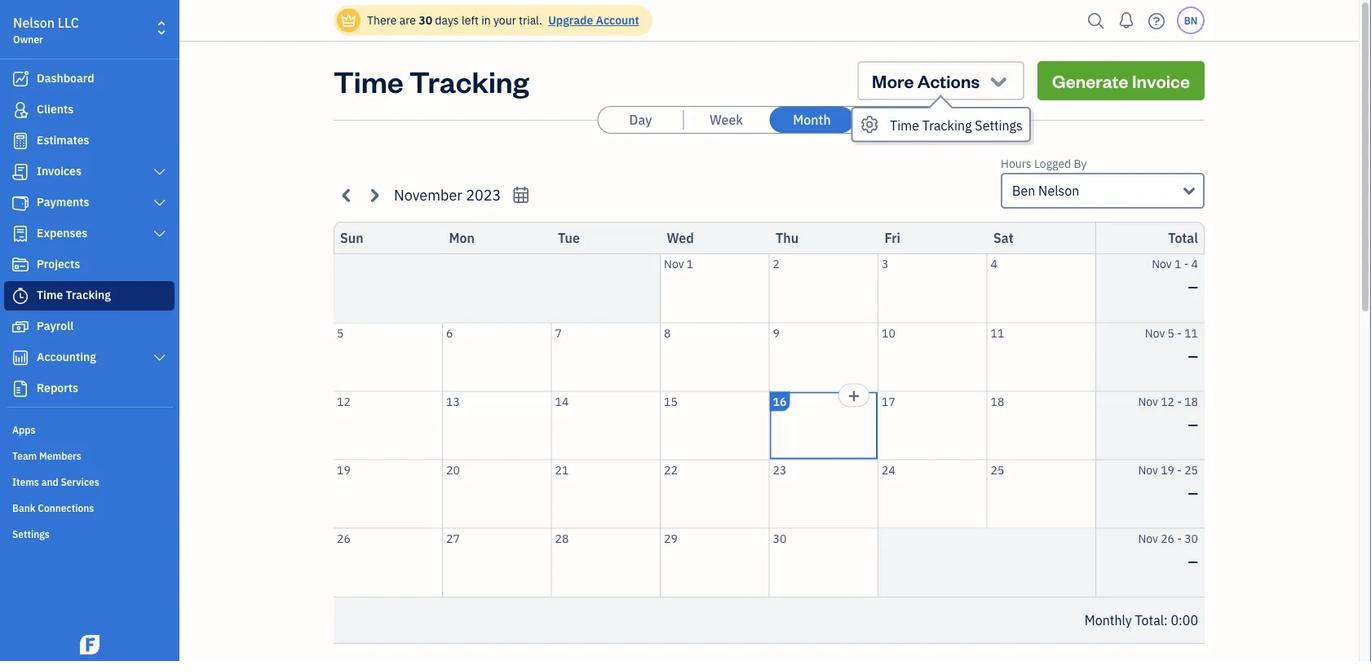 Task type: describe. For each thing, give the bounding box(es) containing it.
:
[[1165, 612, 1168, 630]]

29
[[664, 531, 678, 546]]

time tracking settings link
[[853, 109, 1030, 141]]

monthly total : 0:00
[[1085, 612, 1199, 630]]

25 inside 'nov 19 - 25 —'
[[1185, 463, 1199, 478]]

16 button
[[770, 392, 878, 460]]

invoice
[[1133, 69, 1191, 92]]

report image
[[11, 381, 30, 397]]

0:00
[[1171, 612, 1199, 630]]

choose a date image
[[512, 186, 531, 204]]

go to help image
[[1144, 9, 1170, 33]]

nelson inside "dropdown button"
[[1039, 182, 1080, 200]]

dashboard link
[[4, 64, 175, 94]]

hours
[[1001, 156, 1032, 171]]

12 button
[[334, 392, 442, 460]]

generate invoice button
[[1038, 61, 1205, 100]]

estimates link
[[4, 126, 175, 156]]

llc
[[58, 14, 79, 31]]

team members link
[[4, 443, 175, 468]]

bank
[[12, 502, 35, 515]]

projects link
[[4, 251, 175, 280]]

3
[[882, 257, 889, 272]]

reports
[[37, 381, 78, 396]]

17 button
[[879, 392, 987, 460]]

20
[[446, 463, 460, 478]]

1 for nov 1
[[687, 257, 694, 272]]

previous month image
[[338, 186, 357, 205]]

30 inside nov 26 - 30 —
[[1185, 531, 1199, 546]]

5 inside "5" button
[[337, 326, 344, 341]]

main element
[[0, 0, 220, 662]]

more
[[872, 69, 914, 92]]

— for nov 1 - 4 —
[[1189, 279, 1199, 296]]

items and services
[[12, 476, 99, 489]]

5 button
[[334, 324, 442, 391]]

mon
[[449, 230, 475, 247]]

18 button
[[988, 392, 1096, 460]]

next month image
[[365, 186, 384, 205]]

items
[[12, 476, 39, 489]]

30 inside button
[[773, 531, 787, 546]]

nov 1
[[664, 257, 694, 272]]

generate invoice
[[1053, 69, 1191, 92]]

payments link
[[4, 189, 175, 218]]

day
[[630, 111, 652, 129]]

2023
[[466, 185, 501, 205]]

27 button
[[443, 529, 551, 597]]

reports link
[[4, 375, 175, 404]]

payroll
[[37, 319, 74, 334]]

1 vertical spatial total
[[1136, 612, 1165, 630]]

12 inside nov 12 - 18 —
[[1161, 394, 1175, 409]]

- for nov 1 - 4 —
[[1185, 257, 1189, 272]]

4 inside nov 1 - 4 —
[[1192, 257, 1199, 272]]

sun
[[340, 230, 364, 247]]

ben nelson button
[[1001, 173, 1205, 209]]

nelson inside "nelson llc owner"
[[13, 14, 55, 31]]

11 inside nov 5 - 11 —
[[1185, 326, 1199, 341]]

payment image
[[11, 195, 30, 211]]

monthly
[[1085, 612, 1132, 630]]

hours logged by
[[1001, 156, 1087, 171]]

nov for nov 5 - 11 —
[[1146, 326, 1166, 341]]

client image
[[11, 102, 30, 118]]

members
[[39, 450, 81, 463]]

18 inside button
[[991, 394, 1005, 409]]

november 2023
[[394, 185, 501, 205]]

1 horizontal spatial time tracking
[[334, 61, 529, 100]]

wed
[[667, 230, 694, 247]]

your
[[494, 13, 516, 28]]

chevron large down image for accounting
[[152, 352, 167, 365]]

27
[[446, 531, 460, 546]]

chevron large down image for payments
[[152, 197, 167, 210]]

invoices link
[[4, 157, 175, 187]]

november
[[394, 185, 463, 205]]

6 button
[[443, 324, 551, 391]]

nov for nov 26 - 30 —
[[1139, 531, 1159, 546]]

2
[[773, 257, 780, 272]]

9 button
[[770, 324, 878, 391]]

1 for nov 1 - 4 —
[[1175, 257, 1182, 272]]

expenses link
[[4, 220, 175, 249]]

nov 19 - 25 —
[[1139, 463, 1199, 502]]

bank connections link
[[4, 495, 175, 520]]

15 button
[[661, 392, 769, 460]]

6
[[446, 326, 453, 341]]

0 vertical spatial time
[[334, 61, 404, 100]]

apps link
[[4, 417, 175, 441]]

nov for nov 12 - 18 —
[[1139, 394, 1159, 409]]

money image
[[11, 319, 30, 335]]

team
[[12, 450, 37, 463]]

9
[[773, 326, 780, 341]]

1 horizontal spatial total
[[1169, 230, 1199, 247]]

crown image
[[340, 12, 357, 29]]

and
[[41, 476, 58, 489]]

22 button
[[661, 461, 769, 528]]

payroll link
[[4, 313, 175, 342]]

settings link
[[4, 521, 175, 546]]

ben
[[1013, 182, 1036, 200]]

14
[[555, 394, 569, 409]]

owner
[[13, 33, 43, 46]]

week
[[710, 111, 743, 129]]

payments
[[37, 195, 89, 210]]

timer image
[[11, 288, 30, 304]]

freshbooks image
[[77, 636, 103, 655]]



Task type: locate. For each thing, give the bounding box(es) containing it.
1 vertical spatial chevron large down image
[[152, 352, 167, 365]]

1 horizontal spatial 25
[[1185, 463, 1199, 478]]

chevron large down image for invoices
[[152, 166, 167, 179]]

chevron large down image up the projects link
[[152, 228, 167, 241]]

—
[[1189, 279, 1199, 296], [1189, 348, 1199, 365], [1189, 416, 1199, 433], [1189, 485, 1199, 502], [1189, 553, 1199, 570]]

nov 5 - 11 —
[[1146, 326, 1199, 365]]

0 horizontal spatial nelson
[[13, 14, 55, 31]]

nov down nov 5 - 11 —
[[1139, 394, 1159, 409]]

0 horizontal spatial 19
[[337, 463, 351, 478]]

30 button
[[770, 529, 878, 597]]

— up 'nov 19 - 25 —'
[[1189, 416, 1199, 433]]

— up nov 5 - 11 —
[[1189, 279, 1199, 296]]

0 horizontal spatial settings
[[12, 528, 50, 541]]

- for nov 26 - 30 —
[[1178, 531, 1182, 546]]

nov inside nov 1 - 4 —
[[1152, 257, 1172, 272]]

14 button
[[552, 392, 660, 460]]

21 button
[[552, 461, 660, 528]]

25 down nov 12 - 18 —
[[1185, 463, 1199, 478]]

— up nov 12 - 18 —
[[1189, 348, 1199, 365]]

0 vertical spatial settings
[[975, 117, 1023, 134]]

30 down 23 button
[[773, 531, 787, 546]]

1 horizontal spatial nelson
[[1039, 182, 1080, 200]]

11 button
[[988, 324, 1096, 391]]

24 button
[[879, 461, 987, 528]]

2 25 from the left
[[1185, 463, 1199, 478]]

1 horizontal spatial 19
[[1161, 463, 1175, 478]]

2 horizontal spatial 30
[[1185, 531, 1199, 546]]

— for nov 19 - 25 —
[[1189, 485, 1199, 502]]

20 button
[[443, 461, 551, 528]]

tracking down left
[[410, 61, 529, 100]]

nov 1 - 4 —
[[1152, 257, 1199, 296]]

19 down 12 button
[[337, 463, 351, 478]]

0 horizontal spatial 25
[[991, 463, 1005, 478]]

nov down nov 1 - 4 —
[[1146, 326, 1166, 341]]

nov up nov 5 - 11 —
[[1152, 257, 1172, 272]]

28
[[555, 531, 569, 546]]

1 vertical spatial tracking
[[923, 117, 972, 134]]

1 inside button
[[687, 257, 694, 272]]

8 button
[[661, 324, 769, 391]]

items and services link
[[4, 469, 175, 494]]

nov 26 - 30 —
[[1139, 531, 1199, 570]]

are
[[400, 13, 416, 28]]

3 button
[[879, 255, 987, 323]]

1 vertical spatial time tracking
[[37, 288, 111, 303]]

dashboard
[[37, 71, 94, 86]]

1 26 from the left
[[337, 531, 351, 546]]

18 down nov 5 - 11 —
[[1185, 394, 1199, 409]]

add a time entry image
[[848, 386, 861, 406]]

19 inside 19 button
[[337, 463, 351, 478]]

estimate image
[[11, 133, 30, 149]]

nov down wed
[[664, 257, 684, 272]]

— inside nov 5 - 11 —
[[1189, 348, 1199, 365]]

1 — from the top
[[1189, 279, 1199, 296]]

2 19 from the left
[[1161, 463, 1175, 478]]

2 26 from the left
[[1161, 531, 1175, 546]]

26 down 'nov 19 - 25 —'
[[1161, 531, 1175, 546]]

time tracking
[[334, 61, 529, 100], [37, 288, 111, 303]]

1 11 from the left
[[991, 326, 1005, 341]]

more actions
[[872, 69, 980, 92]]

2 horizontal spatial tracking
[[923, 117, 972, 134]]

2 vertical spatial tracking
[[66, 288, 111, 303]]

— inside 'nov 19 - 25 —'
[[1189, 485, 1199, 502]]

time tracking settings
[[890, 117, 1023, 134]]

1 vertical spatial time
[[890, 117, 920, 134]]

11 down nov 1 - 4 —
[[1185, 326, 1199, 341]]

0 vertical spatial total
[[1169, 230, 1199, 247]]

nov inside button
[[664, 257, 684, 272]]

1 18 from the left
[[991, 394, 1005, 409]]

1 horizontal spatial time
[[334, 61, 404, 100]]

bank connections
[[12, 502, 94, 515]]

25 inside button
[[991, 463, 1005, 478]]

1 up nov 5 - 11 —
[[1175, 257, 1182, 272]]

2 5 from the left
[[1168, 326, 1175, 341]]

0 horizontal spatial 30
[[419, 13, 433, 28]]

26 inside button
[[337, 531, 351, 546]]

24
[[882, 463, 896, 478]]

19 inside 'nov 19 - 25 —'
[[1161, 463, 1175, 478]]

chart image
[[11, 350, 30, 366]]

time tracking down the projects link
[[37, 288, 111, 303]]

12
[[337, 394, 351, 409], [1161, 394, 1175, 409]]

tracking down the projects link
[[66, 288, 111, 303]]

month
[[793, 111, 831, 129]]

nov inside 'nov 19 - 25 —'
[[1139, 463, 1159, 478]]

1 5 from the left
[[337, 326, 344, 341]]

in
[[482, 13, 491, 28]]

nelson llc owner
[[13, 14, 79, 46]]

nelson down "logged"
[[1039, 182, 1080, 200]]

time tracking link
[[4, 282, 175, 311]]

21
[[555, 463, 569, 478]]

- for nov 5 - 11 —
[[1178, 326, 1182, 341]]

4
[[991, 257, 998, 272], [1192, 257, 1199, 272]]

upgrade account link
[[545, 13, 640, 28]]

0 horizontal spatial 4
[[991, 257, 998, 272]]

13 button
[[443, 392, 551, 460]]

chevron large down image up the expenses link
[[152, 197, 167, 210]]

1 horizontal spatial 26
[[1161, 531, 1175, 546]]

16
[[773, 394, 787, 409]]

1 19 from the left
[[337, 463, 351, 478]]

time tracking inside time tracking link
[[37, 288, 111, 303]]

1 vertical spatial nelson
[[1039, 182, 1080, 200]]

1 horizontal spatial settings
[[975, 117, 1023, 134]]

0 horizontal spatial 18
[[991, 394, 1005, 409]]

5 — from the top
[[1189, 553, 1199, 570]]

4 — from the top
[[1189, 485, 1199, 502]]

chevron large down image for expenses
[[152, 228, 167, 241]]

notifications image
[[1114, 4, 1140, 37]]

0 vertical spatial chevron large down image
[[152, 228, 167, 241]]

search image
[[1084, 9, 1110, 33]]

26 down 19 button
[[337, 531, 351, 546]]

total left 0:00
[[1136, 612, 1165, 630]]

0 horizontal spatial 5
[[337, 326, 344, 341]]

0 vertical spatial time tracking
[[334, 61, 529, 100]]

26
[[337, 531, 351, 546], [1161, 531, 1175, 546]]

2 11 from the left
[[1185, 326, 1199, 341]]

— up 0:00
[[1189, 553, 1199, 570]]

19 down nov 12 - 18 —
[[1161, 463, 1175, 478]]

12 down "5" button
[[337, 394, 351, 409]]

bn
[[1185, 14, 1198, 27]]

bn button
[[1178, 7, 1205, 34]]

5 inside nov 5 - 11 —
[[1168, 326, 1175, 341]]

trial.
[[519, 13, 543, 28]]

1 horizontal spatial 5
[[1168, 326, 1175, 341]]

2 chevron large down image from the top
[[152, 352, 167, 365]]

- inside nov 12 - 18 —
[[1178, 394, 1182, 409]]

25 button
[[988, 461, 1096, 528]]

tue
[[558, 230, 580, 247]]

nov inside nov 5 - 11 —
[[1146, 326, 1166, 341]]

time down more in the top of the page
[[890, 117, 920, 134]]

2 1 from the left
[[1175, 257, 1182, 272]]

2 4 from the left
[[1192, 257, 1199, 272]]

22
[[664, 463, 678, 478]]

23 button
[[770, 461, 878, 528]]

0 horizontal spatial 11
[[991, 326, 1005, 341]]

1 horizontal spatial 4
[[1192, 257, 1199, 272]]

- inside nov 1 - 4 —
[[1185, 257, 1189, 272]]

10
[[882, 326, 896, 341]]

0 vertical spatial tracking
[[410, 61, 529, 100]]

sat
[[994, 230, 1014, 247]]

nov down 'nov 19 - 25 —'
[[1139, 531, 1159, 546]]

time tracking down days
[[334, 61, 529, 100]]

0 vertical spatial chevron large down image
[[152, 166, 167, 179]]

time right timer image
[[37, 288, 63, 303]]

1 down wed
[[687, 257, 694, 272]]

— up nov 26 - 30 —
[[1189, 485, 1199, 502]]

4 inside 4 button
[[991, 257, 998, 272]]

total up nov 1 - 4 —
[[1169, 230, 1199, 247]]

chevron large down image
[[152, 228, 167, 241], [152, 352, 167, 365]]

month link
[[770, 107, 855, 133]]

— for nov 26 - 30 —
[[1189, 553, 1199, 570]]

actions
[[918, 69, 980, 92]]

tracking inside main element
[[66, 288, 111, 303]]

chevron large down image up payments link
[[152, 166, 167, 179]]

nov for nov 19 - 25 —
[[1139, 463, 1159, 478]]

26 button
[[334, 529, 442, 597]]

0 horizontal spatial 1
[[687, 257, 694, 272]]

1 chevron large down image from the top
[[152, 228, 167, 241]]

expense image
[[11, 226, 30, 242]]

25
[[991, 463, 1005, 478], [1185, 463, 1199, 478]]

chevrondown image
[[988, 69, 1010, 92]]

there
[[367, 13, 397, 28]]

0 horizontal spatial 26
[[337, 531, 351, 546]]

11 down 4 button
[[991, 326, 1005, 341]]

19 button
[[334, 461, 442, 528]]

0 horizontal spatial total
[[1136, 612, 1165, 630]]

1 vertical spatial chevron large down image
[[152, 197, 167, 210]]

logged
[[1035, 156, 1072, 171]]

18 inside nov 12 - 18 —
[[1185, 394, 1199, 409]]

30 down 'nov 19 - 25 —'
[[1185, 531, 1199, 546]]

there are 30 days left in your trial. upgrade account
[[367, 13, 640, 28]]

nov for nov 1
[[664, 257, 684, 272]]

clients
[[37, 102, 74, 117]]

13
[[446, 394, 460, 409]]

apps
[[12, 424, 35, 437]]

by
[[1074, 156, 1087, 171]]

accounting link
[[4, 344, 175, 373]]

0 horizontal spatial time tracking
[[37, 288, 111, 303]]

1 vertical spatial settings
[[12, 528, 50, 541]]

2 chevron large down image from the top
[[152, 197, 167, 210]]

1 horizontal spatial 1
[[1175, 257, 1182, 272]]

2 horizontal spatial time
[[890, 117, 920, 134]]

tracking down actions
[[923, 117, 972, 134]]

1 1 from the left
[[687, 257, 694, 272]]

week link
[[684, 107, 769, 133]]

2 vertical spatial time
[[37, 288, 63, 303]]

nov inside nov 12 - 18 —
[[1139, 394, 1159, 409]]

left
[[462, 13, 479, 28]]

1 inside nov 1 - 4 —
[[1175, 257, 1182, 272]]

invoice image
[[11, 164, 30, 180]]

— for nov 12 - 18 —
[[1189, 416, 1199, 433]]

settings down bank
[[12, 528, 50, 541]]

time down there
[[334, 61, 404, 100]]

connections
[[38, 502, 94, 515]]

— for nov 5 - 11 —
[[1189, 348, 1199, 365]]

invoices
[[37, 164, 82, 179]]

chevron large down image down 'payroll' link
[[152, 352, 167, 365]]

2 button
[[770, 255, 878, 323]]

0 horizontal spatial time
[[37, 288, 63, 303]]

1 chevron large down image from the top
[[152, 166, 167, 179]]

project image
[[11, 257, 30, 273]]

1 25 from the left
[[991, 463, 1005, 478]]

11 inside 11 button
[[991, 326, 1005, 341]]

— inside nov 26 - 30 —
[[1189, 553, 1199, 570]]

1 horizontal spatial 11
[[1185, 326, 1199, 341]]

settings
[[975, 117, 1023, 134], [12, 528, 50, 541]]

12 down nov 5 - 11 —
[[1161, 394, 1175, 409]]

2 — from the top
[[1189, 348, 1199, 365]]

settings inside main element
[[12, 528, 50, 541]]

12 inside button
[[337, 394, 351, 409]]

nov 12 - 18 —
[[1139, 394, 1199, 433]]

30
[[419, 13, 433, 28], [773, 531, 787, 546], [1185, 531, 1199, 546]]

estimates
[[37, 133, 89, 148]]

nov down nov 12 - 18 —
[[1139, 463, 1159, 478]]

nov for nov 1 - 4 —
[[1152, 257, 1172, 272]]

settings up hours
[[975, 117, 1023, 134]]

tracking
[[410, 61, 529, 100], [923, 117, 972, 134], [66, 288, 111, 303]]

26 inside nov 26 - 30 —
[[1161, 531, 1175, 546]]

nov inside nov 26 - 30 —
[[1139, 531, 1159, 546]]

- for nov 12 - 18 —
[[1178, 394, 1182, 409]]

18 down 11 button
[[991, 394, 1005, 409]]

4 button
[[988, 255, 1096, 323]]

dashboard image
[[11, 71, 30, 87]]

2 18 from the left
[[1185, 394, 1199, 409]]

generate
[[1053, 69, 1129, 92]]

expenses
[[37, 226, 88, 241]]

chevron large down image
[[152, 166, 167, 179], [152, 197, 167, 210]]

3 — from the top
[[1189, 416, 1199, 433]]

0 vertical spatial nelson
[[13, 14, 55, 31]]

25 down 18 button
[[991, 463, 1005, 478]]

8
[[664, 326, 671, 341]]

0 horizontal spatial tracking
[[66, 288, 111, 303]]

account
[[596, 13, 640, 28]]

1 12 from the left
[[337, 394, 351, 409]]

7
[[555, 326, 562, 341]]

1 horizontal spatial 30
[[773, 531, 787, 546]]

— inside nov 1 - 4 —
[[1189, 279, 1199, 296]]

ben nelson
[[1013, 182, 1080, 200]]

- inside 'nov 19 - 25 —'
[[1178, 463, 1182, 478]]

2 12 from the left
[[1161, 394, 1175, 409]]

28 button
[[552, 529, 660, 597]]

services
[[61, 476, 99, 489]]

- for nov 19 - 25 —
[[1178, 463, 1182, 478]]

1 horizontal spatial 18
[[1185, 394, 1199, 409]]

more actions button
[[858, 61, 1025, 100]]

29 button
[[661, 529, 769, 597]]

chevron large down image inside "invoices" link
[[152, 166, 167, 179]]

1 horizontal spatial tracking
[[410, 61, 529, 100]]

1 4 from the left
[[991, 257, 998, 272]]

time inside main element
[[37, 288, 63, 303]]

- inside nov 26 - 30 —
[[1178, 531, 1182, 546]]

nelson up owner
[[13, 14, 55, 31]]

18
[[991, 394, 1005, 409], [1185, 394, 1199, 409]]

0 horizontal spatial 12
[[337, 394, 351, 409]]

1 horizontal spatial 12
[[1161, 394, 1175, 409]]

30 right are
[[419, 13, 433, 28]]

- inside nov 5 - 11 —
[[1178, 326, 1182, 341]]

— inside nov 12 - 18 —
[[1189, 416, 1199, 433]]



Task type: vqa. For each thing, say whether or not it's contained in the screenshot.
The Date
no



